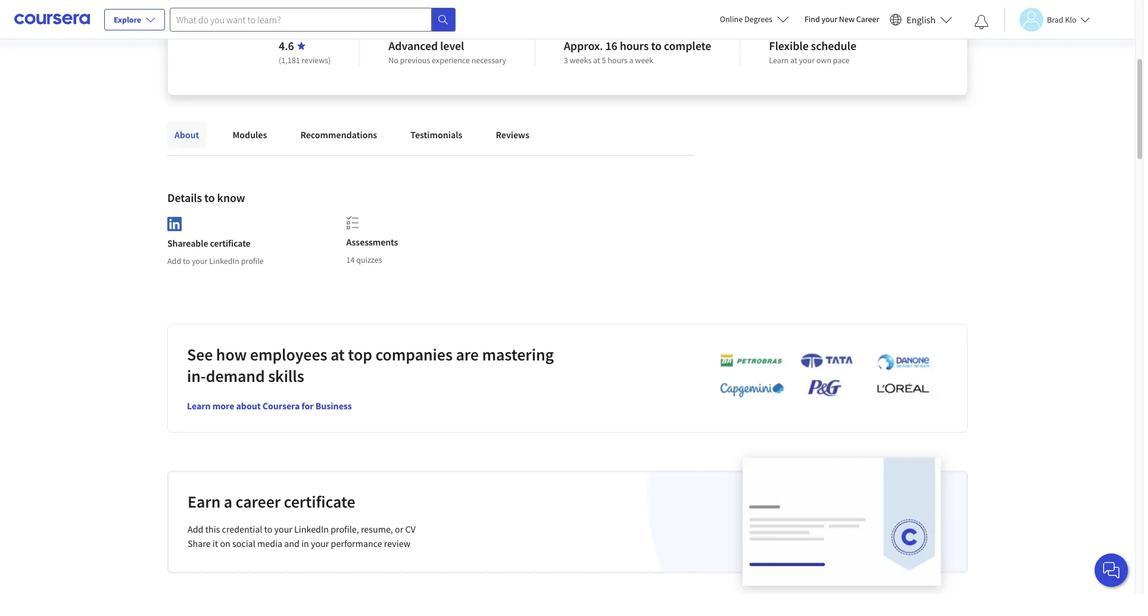 Task type: vqa. For each thing, say whether or not it's contained in the screenshot.
Your in the 'Flexible schedule Learn at your own pace'
yes



Task type: locate. For each thing, give the bounding box(es) containing it.
brad
[[1047, 14, 1064, 25]]

this
[[205, 523, 220, 535]]

at for see how employees at top companies are mastering in-demand skills
[[331, 344, 345, 365]]

about
[[236, 400, 261, 412]]

your
[[822, 14, 838, 24], [799, 55, 815, 66], [192, 255, 208, 266], [274, 523, 292, 535], [311, 537, 329, 549]]

a
[[629, 55, 634, 66], [224, 491, 232, 512]]

at down 'flexible'
[[791, 55, 798, 66]]

show notifications image
[[975, 15, 989, 29]]

14 quizzes
[[346, 254, 382, 265]]

hours up week
[[620, 38, 649, 53]]

to
[[651, 38, 662, 53], [204, 190, 215, 205], [183, 255, 190, 266], [264, 523, 272, 535]]

online degrees
[[720, 14, 773, 24]]

mastering
[[482, 344, 554, 365]]

at
[[593, 55, 600, 66], [791, 55, 798, 66], [331, 344, 345, 365]]

linkedin up the in
[[294, 523, 329, 535]]

shareable certificate
[[167, 237, 251, 249]]

1 vertical spatial a
[[224, 491, 232, 512]]

add down shareable
[[167, 255, 181, 266]]

at inside flexible schedule learn at your own pace
[[791, 55, 798, 66]]

or
[[395, 523, 404, 535]]

0 vertical spatial a
[[629, 55, 634, 66]]

learn down 'flexible'
[[769, 55, 789, 66]]

0 horizontal spatial certificate
[[210, 237, 251, 249]]

0 horizontal spatial learn
[[187, 400, 211, 412]]

1 horizontal spatial a
[[629, 55, 634, 66]]

learn
[[769, 55, 789, 66], [187, 400, 211, 412]]

certificate up profile,
[[284, 491, 355, 512]]

add inside add this credential to your linkedin profile, resume, or cv share it on social media and in your performance review
[[188, 523, 203, 535]]

linkedin down shareable certificate
[[209, 255, 239, 266]]

0 horizontal spatial a
[[224, 491, 232, 512]]

previous
[[400, 55, 430, 66]]

add up share
[[188, 523, 203, 535]]

skills
[[268, 365, 304, 387]]

1 vertical spatial certificate
[[284, 491, 355, 512]]

0 horizontal spatial at
[[331, 344, 345, 365]]

earn
[[188, 491, 221, 512]]

1 horizontal spatial certificate
[[284, 491, 355, 512]]

online
[[720, 14, 743, 24]]

0 vertical spatial add
[[167, 255, 181, 266]]

What do you want to learn? text field
[[170, 7, 432, 31]]

hours right the 5
[[608, 55, 628, 66]]

to up week
[[651, 38, 662, 53]]

at left the 5
[[593, 55, 600, 66]]

assessments
[[346, 236, 398, 248]]

find
[[805, 14, 820, 24]]

a right earn
[[224, 491, 232, 512]]

0 horizontal spatial add
[[167, 255, 181, 266]]

your right find
[[822, 14, 838, 24]]

details to know
[[167, 190, 245, 205]]

explore
[[114, 14, 141, 25]]

add for add this credential to your linkedin profile, resume, or cv share it on social media and in your performance review
[[188, 523, 203, 535]]

weeks
[[570, 55, 592, 66]]

modules link
[[225, 122, 274, 148]]

coursera enterprise logos image
[[702, 352, 941, 404]]

it
[[213, 537, 218, 549]]

linkedin
[[209, 255, 239, 266], [294, 523, 329, 535]]

and
[[284, 537, 300, 549]]

0 vertical spatial certificate
[[210, 237, 251, 249]]

recommendations
[[301, 129, 377, 141]]

(1,181
[[279, 55, 300, 66]]

add
[[167, 255, 181, 266], [188, 523, 203, 535]]

certificate up add to your linkedin profile
[[210, 237, 251, 249]]

0 vertical spatial hours
[[620, 38, 649, 53]]

at inside see how employees at top companies are mastering in-demand skills
[[331, 344, 345, 365]]

reviews link
[[489, 122, 537, 148]]

employees
[[250, 344, 327, 365]]

to up media
[[264, 523, 272, 535]]

2 horizontal spatial at
[[791, 55, 798, 66]]

profile,
[[331, 523, 359, 535]]

how
[[216, 344, 247, 365]]

1 vertical spatial add
[[188, 523, 203, 535]]

0 vertical spatial learn
[[769, 55, 789, 66]]

profile
[[241, 255, 264, 266]]

at left top
[[331, 344, 345, 365]]

None search field
[[170, 7, 456, 31]]

brad klo button
[[1005, 7, 1090, 31]]

new
[[839, 14, 855, 24]]

top
[[348, 344, 372, 365]]

certificate
[[210, 237, 251, 249], [284, 491, 355, 512]]

shareable
[[167, 237, 208, 249]]

1 horizontal spatial at
[[593, 55, 600, 66]]

learn more about coursera for business
[[187, 400, 352, 412]]

0 vertical spatial linkedin
[[209, 255, 239, 266]]

1 horizontal spatial linkedin
[[294, 523, 329, 535]]

your left own
[[799, 55, 815, 66]]

earn a career certificate
[[188, 491, 355, 512]]

1 vertical spatial linkedin
[[294, 523, 329, 535]]

find your new career
[[805, 14, 880, 24]]

coursera
[[263, 400, 300, 412]]

in-
[[187, 365, 206, 387]]

details
[[167, 190, 202, 205]]

learn left more
[[187, 400, 211, 412]]

1 horizontal spatial add
[[188, 523, 203, 535]]

a left week
[[629, 55, 634, 66]]

1 horizontal spatial learn
[[769, 55, 789, 66]]

find your new career link
[[799, 12, 886, 27]]

english button
[[886, 0, 957, 39]]



Task type: describe. For each thing, give the bounding box(es) containing it.
your up and
[[274, 523, 292, 535]]

see
[[187, 344, 213, 365]]

level
[[440, 38, 464, 53]]

flexible schedule learn at your own pace
[[769, 38, 857, 66]]

learn more about coursera for business link
[[187, 400, 352, 412]]

know
[[217, 190, 245, 205]]

klo
[[1066, 14, 1077, 25]]

3
[[564, 55, 568, 66]]

quizzes
[[356, 254, 382, 265]]

about link
[[167, 122, 206, 148]]

at inside the approx. 16 hours to complete 3 weeks at 5 hours a week
[[593, 55, 600, 66]]

pace
[[833, 55, 850, 66]]

necessary
[[472, 55, 506, 66]]

own
[[817, 55, 832, 66]]

linkedin inside add this credential to your linkedin profile, resume, or cv share it on social media and in your performance review
[[294, 523, 329, 535]]

your down shareable certificate
[[192, 255, 208, 266]]

advanced
[[389, 38, 438, 53]]

companies
[[376, 344, 453, 365]]

explore button
[[104, 9, 165, 30]]

chat with us image
[[1102, 561, 1121, 580]]

testimonials link
[[404, 122, 470, 148]]

reviews
[[496, 129, 530, 141]]

career
[[857, 14, 880, 24]]

0 horizontal spatial linkedin
[[209, 255, 239, 266]]

5
[[602, 55, 606, 66]]

testimonials
[[411, 129, 463, 141]]

flexible
[[769, 38, 809, 53]]

to inside the approx. 16 hours to complete 3 weeks at 5 hours a week
[[651, 38, 662, 53]]

learn inside flexible schedule learn at your own pace
[[769, 55, 789, 66]]

more
[[213, 400, 234, 412]]

no
[[389, 55, 399, 66]]

complete
[[664, 38, 712, 53]]

modules
[[233, 129, 267, 141]]

are
[[456, 344, 479, 365]]

add this credential to your linkedin profile, resume, or cv share it on social media and in your performance review
[[188, 523, 416, 549]]

advanced level no previous experience necessary
[[389, 38, 506, 66]]

schedule
[[811, 38, 857, 53]]

to inside add this credential to your linkedin profile, resume, or cv share it on social media and in your performance review
[[264, 523, 272, 535]]

your inside flexible schedule learn at your own pace
[[799, 55, 815, 66]]

add for add to your linkedin profile
[[167, 255, 181, 266]]

degrees
[[745, 14, 773, 24]]

to down shareable
[[183, 255, 190, 266]]

business
[[316, 400, 352, 412]]

approx.
[[564, 38, 603, 53]]

1 vertical spatial learn
[[187, 400, 211, 412]]

career
[[236, 491, 281, 512]]

for
[[302, 400, 314, 412]]

approx. 16 hours to complete 3 weeks at 5 hours a week
[[564, 38, 712, 66]]

review
[[384, 537, 411, 549]]

1 vertical spatial hours
[[608, 55, 628, 66]]

in
[[302, 537, 309, 549]]

about
[[175, 129, 199, 141]]

share
[[188, 537, 211, 549]]

your right the in
[[311, 537, 329, 549]]

recommendations link
[[293, 122, 384, 148]]

(1,181 reviews)
[[279, 55, 331, 66]]

to left know at the top left of the page
[[204, 190, 215, 205]]

demand
[[206, 365, 265, 387]]

coursera career certificate image
[[743, 458, 941, 585]]

cv
[[405, 523, 416, 535]]

14
[[346, 254, 355, 265]]

coursera image
[[14, 10, 90, 29]]

reviews)
[[302, 55, 331, 66]]

4.6
[[279, 38, 294, 53]]

add to your linkedin profile
[[167, 255, 264, 266]]

credential
[[222, 523, 262, 535]]

week
[[635, 55, 654, 66]]

on
[[220, 537, 230, 549]]

performance
[[331, 537, 382, 549]]

see how employees at top companies are mastering in-demand skills
[[187, 344, 554, 387]]

experience
[[432, 55, 470, 66]]

social
[[232, 537, 255, 549]]

media
[[257, 537, 282, 549]]

a inside the approx. 16 hours to complete 3 weeks at 5 hours a week
[[629, 55, 634, 66]]

online degrees button
[[711, 6, 799, 32]]

resume,
[[361, 523, 393, 535]]

at for flexible schedule learn at your own pace
[[791, 55, 798, 66]]

english
[[907, 13, 936, 25]]

brad klo
[[1047, 14, 1077, 25]]

16
[[606, 38, 618, 53]]



